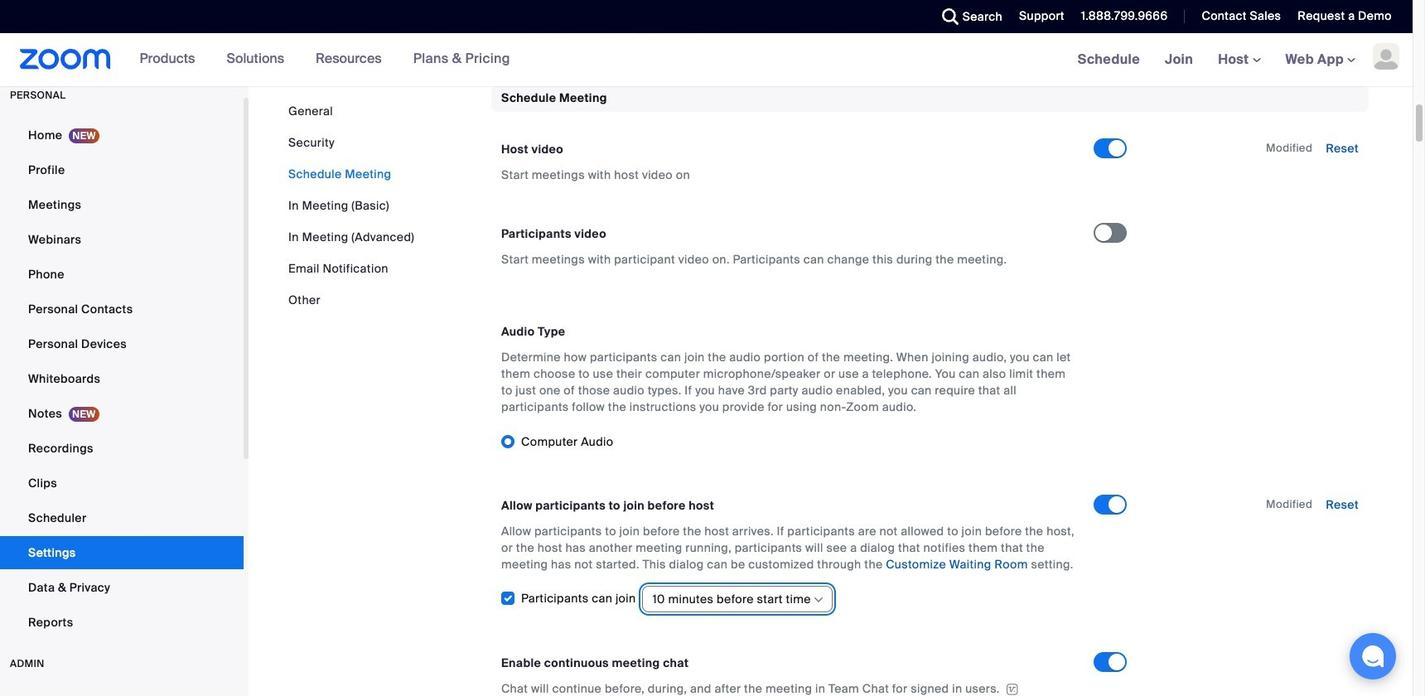Task type: vqa. For each thing, say whether or not it's contained in the screenshot.
SHOW OPTIONS image
yes



Task type: describe. For each thing, give the bounding box(es) containing it.
product information navigation
[[111, 33, 523, 86]]

support version for enable continuous meeting chat image
[[1004, 684, 1021, 696]]

meetings navigation
[[1066, 33, 1413, 87]]

personal menu menu
[[0, 119, 244, 641]]

profile picture image
[[1373, 43, 1400, 70]]

schedule meeting element
[[492, 86, 1369, 696]]

application inside schedule meeting element
[[501, 680, 1079, 696]]

zoom logo image
[[20, 49, 111, 70]]



Task type: locate. For each thing, give the bounding box(es) containing it.
show options image
[[812, 593, 825, 607]]

banner
[[0, 33, 1413, 87]]

menu bar
[[288, 103, 415, 308]]

application
[[501, 680, 1079, 696]]

open chat image
[[1362, 645, 1385, 668]]



